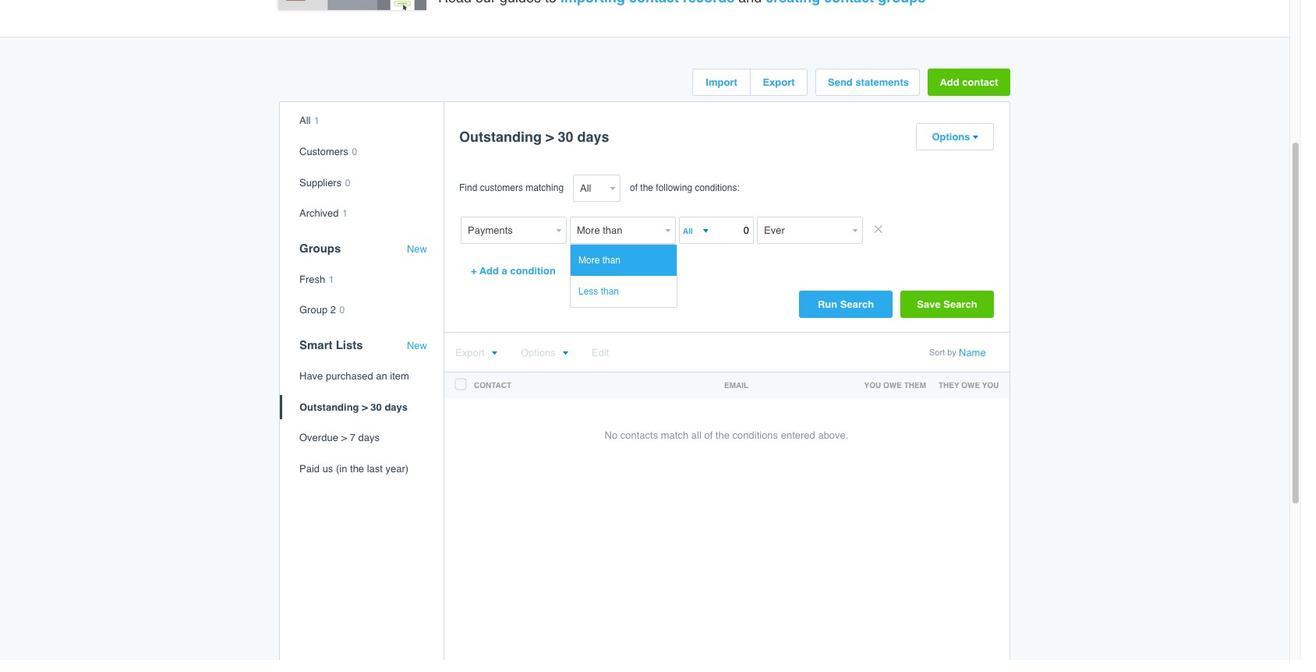 Task type: vqa. For each thing, say whether or not it's contained in the screenshot.
New LINK
yes



Task type: describe. For each thing, give the bounding box(es) containing it.
new link for groups
[[407, 243, 427, 255]]

options for email
[[521, 347, 556, 359]]

condition
[[510, 265, 556, 277]]

add inside button
[[480, 265, 499, 277]]

by
[[948, 348, 957, 358]]

options button for of the following conditions:
[[917, 124, 994, 150]]

new for smart lists
[[407, 340, 427, 352]]

smart lists
[[300, 338, 363, 352]]

2 vertical spatial days
[[358, 432, 380, 444]]

you owe them
[[865, 381, 927, 390]]

matching
[[526, 183, 564, 194]]

customers 0
[[300, 146, 357, 158]]

owe for you
[[884, 381, 902, 390]]

options button for email
[[521, 347, 568, 359]]

following
[[656, 183, 693, 194]]

than for less than
[[601, 287, 619, 297]]

All text field
[[573, 175, 607, 202]]

statements
[[856, 77, 910, 88]]

run
[[818, 299, 838, 311]]

purchased
[[326, 370, 373, 382]]

+
[[471, 265, 477, 277]]

2
[[331, 304, 336, 316]]

2 horizontal spatial days
[[578, 129, 610, 145]]

have purchased an item
[[300, 370, 409, 382]]

save search button
[[901, 291, 994, 319]]

more
[[579, 255, 600, 266]]

suppliers
[[300, 177, 342, 188]]

1 horizontal spatial days
[[385, 401, 408, 413]]

send statements
[[828, 77, 910, 88]]

0 horizontal spatial 30
[[371, 401, 382, 413]]

than for more than
[[603, 255, 621, 266]]

lists
[[336, 338, 363, 352]]

an
[[376, 370, 387, 382]]

0 for suppliers
[[345, 177, 351, 188]]

0 for customers
[[352, 147, 357, 158]]

of the following conditions:
[[630, 183, 740, 194]]

run search
[[818, 299, 874, 311]]

0 horizontal spatial el image
[[491, 351, 497, 357]]

1 horizontal spatial the
[[641, 183, 654, 194]]

edit
[[592, 347, 609, 359]]

new for groups
[[407, 243, 427, 255]]

owe for they
[[962, 381, 981, 390]]

smart
[[300, 338, 333, 352]]

+ add a condition
[[471, 265, 556, 277]]

export for export button to the left
[[456, 347, 485, 359]]

customers
[[480, 183, 523, 194]]

no contacts match all of the conditions entered above.
[[605, 430, 849, 442]]

+ add a condition button
[[459, 258, 568, 285]]

us
[[323, 463, 333, 475]]

2 vertical spatial the
[[350, 463, 364, 475]]

add contact button
[[928, 69, 1011, 96]]

groups
[[300, 242, 341, 255]]

1 vertical spatial of
[[705, 430, 713, 442]]

email
[[725, 381, 749, 390]]

1 vertical spatial outstanding
[[300, 401, 359, 413]]

0 inside group 2 0
[[340, 305, 345, 316]]

group 2 0
[[300, 304, 345, 316]]

search for save search
[[944, 299, 978, 311]]

0 vertical spatial >
[[546, 129, 554, 145]]

no
[[605, 430, 618, 442]]

export for export button to the top
[[763, 77, 795, 88]]

send
[[828, 77, 853, 88]]

match
[[661, 430, 689, 442]]

year)
[[386, 463, 409, 475]]

options for of the following conditions:
[[932, 131, 971, 143]]

0 vertical spatial of
[[630, 183, 638, 194]]

they
[[939, 381, 960, 390]]

el image for of the following conditions:
[[972, 135, 979, 141]]

0 horizontal spatial export button
[[456, 347, 497, 359]]

paid
[[300, 463, 320, 475]]

1 horizontal spatial outstanding
[[459, 129, 542, 145]]

1 horizontal spatial outstanding > 30 days
[[459, 129, 610, 145]]

contact
[[963, 77, 999, 88]]

have
[[300, 370, 323, 382]]

conditions
[[733, 430, 779, 442]]



Task type: locate. For each thing, give the bounding box(es) containing it.
owe right they
[[962, 381, 981, 390]]

days
[[578, 129, 610, 145], [385, 401, 408, 413], [358, 432, 380, 444]]

el image up contact
[[491, 351, 497, 357]]

1 horizontal spatial of
[[705, 430, 713, 442]]

save search
[[918, 299, 978, 311]]

1 horizontal spatial owe
[[962, 381, 981, 390]]

> up matching
[[546, 129, 554, 145]]

edit button
[[592, 347, 609, 359]]

1 vertical spatial 30
[[371, 401, 382, 413]]

conditions:
[[695, 183, 740, 194]]

> down have purchased an item
[[362, 401, 368, 413]]

add
[[940, 77, 960, 88], [480, 265, 499, 277]]

None text field
[[679, 217, 754, 244]]

1 horizontal spatial export
[[763, 77, 795, 88]]

export button
[[751, 70, 807, 95], [456, 347, 497, 359]]

0 horizontal spatial you
[[865, 381, 882, 390]]

0 horizontal spatial 1
[[314, 116, 320, 127]]

export right import button
[[763, 77, 795, 88]]

1 vertical spatial days
[[385, 401, 408, 413]]

archived
[[300, 208, 339, 219]]

1 horizontal spatial >
[[362, 401, 368, 413]]

export inside button
[[763, 77, 795, 88]]

0 vertical spatial export
[[763, 77, 795, 88]]

add right +
[[480, 265, 499, 277]]

0 horizontal spatial options button
[[521, 347, 568, 359]]

days down item
[[385, 401, 408, 413]]

2 you from the left
[[983, 381, 1000, 390]]

import
[[706, 77, 738, 88]]

1 vertical spatial new
[[407, 340, 427, 352]]

contact
[[474, 381, 512, 390]]

1 new from the top
[[407, 243, 427, 255]]

el image left edit
[[562, 351, 568, 357]]

suppliers 0
[[300, 177, 351, 188]]

1 horizontal spatial 1
[[329, 274, 334, 285]]

0 horizontal spatial options
[[521, 347, 556, 359]]

7
[[350, 432, 356, 444]]

add left the contact
[[940, 77, 960, 88]]

1 horizontal spatial options
[[932, 131, 971, 143]]

export
[[763, 77, 795, 88], [456, 347, 485, 359]]

2 new from the top
[[407, 340, 427, 352]]

1 search from the left
[[841, 299, 874, 311]]

1 horizontal spatial 30
[[558, 129, 574, 145]]

1 right fresh
[[329, 274, 334, 285]]

1 for fresh
[[329, 274, 334, 285]]

0 vertical spatial 0
[[352, 147, 357, 158]]

outstanding up overdue > 7 days
[[300, 401, 359, 413]]

(in
[[336, 463, 347, 475]]

entered
[[781, 430, 816, 442]]

1 horizontal spatial add
[[940, 77, 960, 88]]

fresh
[[300, 274, 325, 285]]

1
[[314, 116, 320, 127], [343, 208, 348, 219], [329, 274, 334, 285]]

30 up matching
[[558, 129, 574, 145]]

1 right archived
[[343, 208, 348, 219]]

new
[[407, 243, 427, 255], [407, 340, 427, 352]]

0 horizontal spatial of
[[630, 183, 638, 194]]

0 vertical spatial than
[[603, 255, 621, 266]]

search
[[841, 299, 874, 311], [944, 299, 978, 311]]

group
[[300, 304, 328, 316]]

send statements button
[[817, 70, 920, 95]]

1 horizontal spatial search
[[944, 299, 978, 311]]

0 horizontal spatial outstanding > 30 days
[[300, 401, 408, 413]]

all 1
[[300, 115, 320, 127]]

1 right all on the left
[[314, 116, 320, 127]]

1 vertical spatial 1
[[343, 208, 348, 219]]

2 horizontal spatial el image
[[972, 135, 979, 141]]

1 horizontal spatial you
[[983, 381, 1000, 390]]

0 vertical spatial options
[[932, 131, 971, 143]]

the
[[641, 183, 654, 194], [716, 430, 730, 442], [350, 463, 364, 475]]

0 horizontal spatial export
[[456, 347, 485, 359]]

1 horizontal spatial el image
[[562, 351, 568, 357]]

30 down an
[[371, 401, 382, 413]]

options left edit button
[[521, 347, 556, 359]]

0 vertical spatial days
[[578, 129, 610, 145]]

find customers matching
[[459, 183, 564, 194]]

0 horizontal spatial days
[[358, 432, 380, 444]]

0 right customers
[[352, 147, 357, 158]]

2 vertical spatial 0
[[340, 305, 345, 316]]

more than
[[579, 255, 621, 266]]

> left 7
[[341, 432, 347, 444]]

1 vertical spatial >
[[362, 401, 368, 413]]

1 vertical spatial outstanding > 30 days
[[300, 401, 408, 413]]

overdue
[[300, 432, 338, 444]]

None text field
[[461, 217, 553, 244], [570, 217, 662, 244], [757, 217, 849, 244], [681, 223, 701, 239], [461, 217, 553, 244], [570, 217, 662, 244], [757, 217, 849, 244], [681, 223, 701, 239]]

than
[[603, 255, 621, 266], [601, 287, 619, 297]]

1 you from the left
[[865, 381, 882, 390]]

they owe you
[[939, 381, 1000, 390]]

name button
[[959, 347, 986, 359]]

outstanding > 30 days
[[459, 129, 610, 145], [300, 401, 408, 413]]

0 vertical spatial options button
[[917, 124, 994, 150]]

0 inside customers 0
[[352, 147, 357, 158]]

el image
[[972, 135, 979, 141], [491, 351, 497, 357], [562, 351, 568, 357]]

2 horizontal spatial the
[[716, 430, 730, 442]]

0 horizontal spatial search
[[841, 299, 874, 311]]

archived 1
[[300, 208, 348, 219]]

0 vertical spatial new link
[[407, 243, 427, 255]]

import button
[[693, 70, 750, 95]]

options button left edit
[[521, 347, 568, 359]]

1 for all
[[314, 116, 320, 127]]

the right all
[[716, 430, 730, 442]]

1 vertical spatial the
[[716, 430, 730, 442]]

2 search from the left
[[944, 299, 978, 311]]

than right less
[[601, 287, 619, 297]]

1 vertical spatial than
[[601, 287, 619, 297]]

owe
[[884, 381, 902, 390], [962, 381, 981, 390]]

all
[[692, 430, 702, 442]]

outstanding > 30 days up matching
[[459, 129, 610, 145]]

find
[[459, 183, 478, 194]]

0 inside suppliers 0
[[345, 177, 351, 188]]

0 horizontal spatial >
[[341, 432, 347, 444]]

overdue > 7 days
[[300, 432, 380, 444]]

outstanding > 30 days down have purchased an item
[[300, 401, 408, 413]]

search right save
[[944, 299, 978, 311]]

search for run search
[[841, 299, 874, 311]]

paid us (in the last year)
[[300, 463, 409, 475]]

1 inside fresh 1
[[329, 274, 334, 285]]

a
[[502, 265, 508, 277]]

sort
[[930, 348, 945, 358]]

days up all text field
[[578, 129, 610, 145]]

export up contact
[[456, 347, 485, 359]]

search right run
[[841, 299, 874, 311]]

name
[[959, 347, 986, 359]]

2 vertical spatial 1
[[329, 274, 334, 285]]

1 inside 'archived 1'
[[343, 208, 348, 219]]

the right (in
[[350, 463, 364, 475]]

run search button
[[799, 291, 893, 319]]

2 new link from the top
[[407, 340, 427, 352]]

0 horizontal spatial outstanding
[[300, 401, 359, 413]]

of left "following"
[[630, 183, 638, 194]]

0 right suppliers on the left top of page
[[345, 177, 351, 188]]

than right more at the top of the page
[[603, 255, 621, 266]]

contacts
[[621, 430, 658, 442]]

options down add contact
[[932, 131, 971, 143]]

1 horizontal spatial export button
[[751, 70, 807, 95]]

options button
[[917, 124, 994, 150], [521, 347, 568, 359]]

last
[[367, 463, 383, 475]]

0 horizontal spatial the
[[350, 463, 364, 475]]

options button down add contact
[[917, 124, 994, 150]]

options
[[932, 131, 971, 143], [521, 347, 556, 359]]

less
[[579, 287, 599, 297]]

sort by name
[[930, 347, 986, 359]]

all
[[300, 115, 311, 127]]

el image for email
[[562, 351, 568, 357]]

1 for archived
[[343, 208, 348, 219]]

0 horizontal spatial add
[[480, 265, 499, 277]]

days right 7
[[358, 432, 380, 444]]

0 horizontal spatial owe
[[884, 381, 902, 390]]

1 inside "all 1"
[[314, 116, 320, 127]]

1 vertical spatial options button
[[521, 347, 568, 359]]

1 new link from the top
[[407, 243, 427, 255]]

0 vertical spatial the
[[641, 183, 654, 194]]

0 vertical spatial add
[[940, 77, 960, 88]]

2 horizontal spatial >
[[546, 129, 554, 145]]

>
[[546, 129, 554, 145], [362, 401, 368, 413], [341, 432, 347, 444]]

0 vertical spatial 30
[[558, 129, 574, 145]]

add contact
[[940, 77, 999, 88]]

30
[[558, 129, 574, 145], [371, 401, 382, 413]]

0 right 2
[[340, 305, 345, 316]]

save
[[918, 299, 941, 311]]

the left "following"
[[641, 183, 654, 194]]

you left them
[[865, 381, 882, 390]]

0 vertical spatial new
[[407, 243, 427, 255]]

customers
[[300, 146, 349, 158]]

of right all
[[705, 430, 713, 442]]

el image down the contact
[[972, 135, 979, 141]]

0 vertical spatial 1
[[314, 116, 320, 127]]

them
[[905, 381, 927, 390]]

owe left them
[[884, 381, 902, 390]]

add inside button
[[940, 77, 960, 88]]

0 vertical spatial outstanding > 30 days
[[459, 129, 610, 145]]

0
[[352, 147, 357, 158], [345, 177, 351, 188], [340, 305, 345, 316]]

item
[[390, 370, 409, 382]]

export button up contact
[[456, 347, 497, 359]]

1 vertical spatial options
[[521, 347, 556, 359]]

you down name
[[983, 381, 1000, 390]]

2 horizontal spatial 1
[[343, 208, 348, 219]]

1 horizontal spatial options button
[[917, 124, 994, 150]]

2 owe from the left
[[962, 381, 981, 390]]

0 vertical spatial outstanding
[[459, 129, 542, 145]]

less than
[[579, 287, 619, 297]]

new link
[[407, 243, 427, 255], [407, 340, 427, 352]]

1 vertical spatial new link
[[407, 340, 427, 352]]

1 vertical spatial add
[[480, 265, 499, 277]]

1 vertical spatial export
[[456, 347, 485, 359]]

1 vertical spatial 0
[[345, 177, 351, 188]]

of
[[630, 183, 638, 194], [705, 430, 713, 442]]

1 owe from the left
[[884, 381, 902, 390]]

outstanding up customers
[[459, 129, 542, 145]]

2 vertical spatial >
[[341, 432, 347, 444]]

new link for smart lists
[[407, 340, 427, 352]]

export button right import button
[[751, 70, 807, 95]]

fresh 1
[[300, 274, 334, 285]]

above.
[[819, 430, 849, 442]]

0 vertical spatial export button
[[751, 70, 807, 95]]

1 vertical spatial export button
[[456, 347, 497, 359]]



